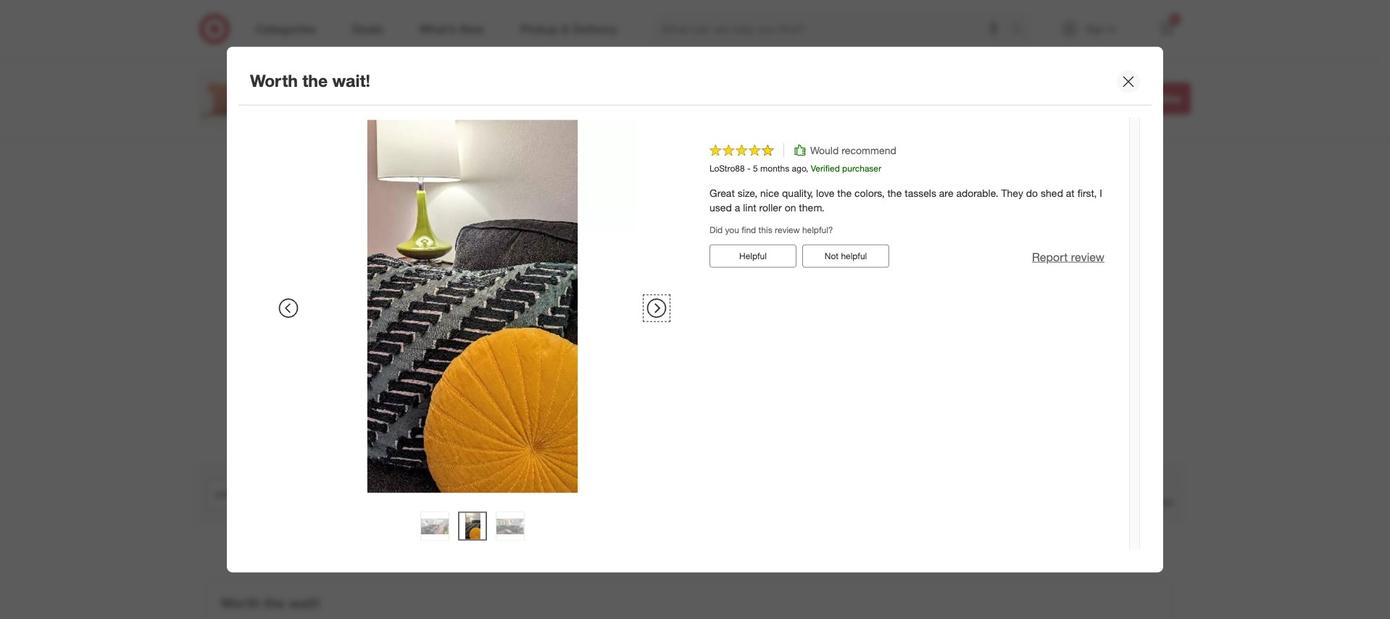 Task type: vqa. For each thing, say whether or not it's contained in the screenshot.
Pillow
yes



Task type: locate. For each thing, give the bounding box(es) containing it.
adorable.
[[956, 186, 998, 199]]

1 horizontal spatial designed
[[742, 89, 793, 104]]

stars for 4 stars
[[445, 108, 464, 119]]

stars up 1 star
[[445, 135, 464, 146]]

% left would
[[811, 134, 822, 149]]

- inside worth the wait! dialog
[[747, 162, 751, 173]]

recommend inside worth the wait! dialog
[[842, 144, 897, 156]]

1 vertical spatial -
[[747, 162, 751, 173]]

report review button
[[1032, 249, 1105, 265]]

1 horizontal spatial review
[[1071, 250, 1105, 264]]

5 left months
[[753, 162, 758, 173]]

verified
[[811, 162, 840, 173], [1078, 495, 1117, 510]]

wait! inside dialog
[[332, 70, 370, 90]]

colors,
[[855, 186, 885, 199]]

stars down the "5 stars" at top left
[[445, 108, 464, 119]]

on
[[785, 201, 796, 213]]

worth the wait! inside dialog
[[250, 70, 370, 90]]

5 down them. in the top of the page
[[809, 214, 815, 227]]

verified inside worth the wait! dialog
[[811, 162, 840, 173]]

0 horizontal spatial wait!
[[289, 595, 320, 612]]

review images
[[640, 260, 739, 277]]

helpful
[[739, 250, 767, 261]]

2 stars
[[437, 135, 464, 146]]

% inside 100 % would recommend 3 recommendations
[[811, 134, 822, 149]]

alternative
[[1123, 91, 1181, 106]]

guest review image 2 of 3, full size image
[[309, 120, 636, 494], [458, 512, 487, 541]]

star for 8
[[715, 150, 732, 162]]

1 vertical spatial with
[[796, 89, 819, 104]]

0 horizontal spatial 3
[[437, 121, 442, 132]]

designed
[[374, 70, 422, 85], [742, 89, 793, 104]]

% for 100
[[811, 134, 822, 149]]

2 stars from the top
[[445, 108, 464, 119]]

1 horizontal spatial star
[[715, 150, 732, 162]]

0 vertical spatial with
[[425, 70, 446, 85]]

recommend up recommendations
[[861, 134, 927, 149]]

1 horizontal spatial -
[[747, 162, 751, 173]]

0 vertical spatial worth the wait!
[[250, 70, 370, 90]]

1 horizontal spatial 3
[[814, 151, 820, 163]]

designed up geometric
[[374, 70, 422, 85]]

1 vertical spatial %
[[668, 108, 676, 119]]

of inside quality out of 5
[[580, 214, 589, 227]]

out down quality
[[563, 214, 577, 227]]

3 stars from the top
[[445, 121, 464, 132]]

throw
[[562, 89, 597, 104]]

not
[[825, 250, 839, 261]]

guest review image 3 of 6, zoom in image
[[587, 295, 678, 385]]

verified down would
[[811, 162, 840, 173]]

of right out
[[1036, 92, 1046, 105]]

geometric
[[401, 89, 459, 104]]

100 % would recommend 3 recommendations
[[791, 134, 927, 163]]

verified down with
[[1078, 495, 1117, 510]]

worth the wait! dialog
[[227, 46, 1163, 573]]

of
[[1036, 92, 1046, 105], [580, 214, 589, 227], [798, 214, 807, 227]]

rust
[[636, 89, 662, 104]]

star
[[447, 149, 462, 160], [715, 150, 732, 162]]

with
[[425, 70, 446, 85], [796, 89, 819, 104]]

0 vertical spatial -
[[665, 89, 670, 104]]

all
[[300, 70, 311, 85]]

2 vertical spatial %
[[811, 134, 822, 149]]

1 vertical spatial designed
[[742, 89, 793, 104]]

3 right ,
[[814, 151, 820, 163]]

% down 88 %
[[668, 108, 676, 119]]

do
[[1026, 186, 1038, 199]]

8
[[707, 150, 712, 162]]

1 horizontal spatial wait!
[[332, 70, 370, 90]]

0 vertical spatial worth
[[250, 70, 298, 90]]

worth the wait!
[[250, 70, 370, 90], [221, 595, 320, 612]]

review
[[775, 224, 800, 235], [1071, 250, 1105, 264]]

Verified purchases checkbox
[[1058, 496, 1072, 510]]

1 horizontal spatial of
[[798, 214, 807, 227]]

3
[[437, 121, 442, 132], [814, 151, 820, 163]]

out of stock
[[1016, 92, 1075, 105]]

out down on
[[780, 214, 795, 227]]

report
[[1032, 250, 1068, 264]]

5 stars
[[437, 94, 464, 105]]

of for design out of 5
[[798, 214, 807, 227]]

of inside design out of 5
[[798, 214, 807, 227]]

0 vertical spatial review
[[775, 224, 800, 235]]

out for quality out of 5
[[563, 214, 577, 227]]

out inside quality out of 5
[[563, 214, 577, 227]]

1 out from the left
[[563, 214, 577, 227]]

0 horizontal spatial verified
[[811, 162, 840, 173]]

stars for 5 stars
[[445, 94, 464, 105]]

review right this on the top right of the page
[[775, 224, 800, 235]]

0 vertical spatial wait!
[[332, 70, 370, 90]]

3 up 2 in the left of the page
[[437, 121, 442, 132]]

1 stars from the top
[[445, 94, 464, 105]]

helpful button
[[710, 245, 797, 268]]

quality,
[[782, 186, 813, 199]]

zoomed image element
[[257, 117, 688, 550]]

- right lostro88
[[747, 162, 751, 173]]

0 horizontal spatial -
[[665, 89, 670, 104]]

0 vertical spatial verified
[[811, 162, 840, 173]]

1 horizontal spatial verified
[[1078, 495, 1117, 510]]

0 vertical spatial guest review image 2 of 3, full size image
[[309, 120, 636, 494]]

1 vertical spatial guest review image 2 of 3, full size image
[[458, 512, 487, 541]]

size,
[[738, 186, 758, 199]]

them.
[[799, 201, 825, 213]]

5 down quality
[[592, 214, 598, 227]]

5 up 4
[[437, 94, 442, 105]]

stars for 2 stars
[[445, 135, 464, 146]]

stock
[[1049, 92, 1075, 105]]

1 vertical spatial verified
[[1078, 495, 1117, 510]]

review right report
[[1071, 250, 1105, 264]]

the
[[302, 70, 328, 90], [837, 186, 852, 199], [887, 186, 902, 199], [264, 595, 285, 612]]

star for 1
[[447, 149, 462, 160]]

stars up 2 stars
[[445, 121, 464, 132]]

guest review image 1 of 3, full size image
[[420, 512, 449, 541]]

1 horizontal spatial out
[[780, 214, 795, 227]]

recommend
[[861, 134, 927, 149], [842, 144, 897, 156]]

worth
[[250, 70, 298, 90], [221, 595, 260, 612]]

out
[[563, 214, 577, 227], [780, 214, 795, 227]]

guest review image 2 of 6, zoom in image
[[485, 295, 576, 385]]

4 stars from the top
[[445, 135, 464, 146]]

out inside design out of 5
[[780, 214, 795, 227]]

1 vertical spatial wait!
[[289, 595, 320, 612]]

star right 8
[[715, 150, 732, 162]]

with
[[1078, 476, 1101, 490]]

0 horizontal spatial out
[[563, 214, 577, 227]]

with left the "jungalow™"
[[796, 89, 819, 104]]

% up 13 %
[[668, 94, 676, 105]]

opalhouse
[[314, 70, 370, 85]]

6
[[1173, 15, 1177, 24]]

designed down reviews on the top
[[742, 89, 793, 104]]

100
[[791, 134, 811, 149]]

0 vertical spatial %
[[668, 94, 676, 105]]

a
[[735, 201, 740, 213]]

wait!
[[332, 70, 370, 90], [289, 595, 320, 612]]

What can we help you find? suggestions appear below search field
[[653, 13, 1014, 45]]

2 out from the left
[[780, 214, 795, 227]]

5 inside worth the wait! dialog
[[753, 162, 758, 173]]

of down design
[[798, 214, 807, 227]]

0 horizontal spatial of
[[580, 214, 589, 227]]

% for 13
[[668, 108, 676, 119]]

1 vertical spatial review
[[1071, 250, 1105, 264]]

4.9
[[716, 94, 756, 128]]

1 vertical spatial worth
[[221, 595, 260, 612]]

quality out of 5
[[563, 200, 598, 227]]

0 horizontal spatial designed
[[374, 70, 422, 85]]

%
[[668, 94, 676, 105], [668, 108, 676, 119], [811, 134, 822, 149]]

lint
[[743, 201, 756, 213]]

1 vertical spatial 3
[[814, 151, 820, 163]]

with up geometric
[[425, 70, 446, 85]]

0 horizontal spatial star
[[447, 149, 462, 160]]

of for quality out of 5
[[580, 214, 589, 227]]

reviews
[[723, 44, 789, 64]]

recommend up purchaser
[[842, 144, 897, 156]]

stars up 4 stars
[[445, 94, 464, 105]]

- up 13 %
[[665, 89, 670, 104]]

5
[[437, 94, 442, 105], [753, 162, 758, 173], [592, 214, 598, 227], [809, 214, 815, 227]]

&
[[707, 44, 718, 64]]

0 horizontal spatial review
[[775, 224, 800, 235]]

purchaser
[[842, 162, 881, 173]]

of down quality
[[580, 214, 589, 227]]

recommend inside 100 % would recommend 3 recommendations
[[861, 134, 927, 149]]

design out of 5
[[780, 200, 815, 227]]

0 vertical spatial designed
[[374, 70, 422, 85]]

guest review image 1 of 6, zoom in image
[[383, 295, 474, 385]]

1 horizontal spatial with
[[796, 89, 819, 104]]

star right 1
[[447, 149, 462, 160]]



Task type: describe. For each thing, give the bounding box(es) containing it.
3 inside 100 % would recommend 3 recommendations
[[814, 151, 820, 163]]

,
[[806, 162, 808, 173]]

report review
[[1032, 250, 1105, 264]]

purchases
[[1120, 495, 1174, 510]]

would recommend
[[810, 144, 897, 156]]

ratings
[[642, 44, 702, 64]]

search button
[[1004, 13, 1038, 48]]

shop all opalhouse designed with jungalow oversized embroidered geometric patterned square throw pillow rust - opalhouse™ designed with jungalow™
[[269, 70, 883, 104]]

5 inside design out of 5
[[809, 214, 815, 227]]

6 link
[[1151, 13, 1183, 45]]

13
[[658, 108, 668, 119]]

guest ratings & reviews
[[590, 44, 789, 64]]

embroidered
[[327, 89, 398, 104]]

patterned
[[462, 89, 517, 104]]

find alternative
[[1096, 91, 1181, 106]]

helpful
[[841, 250, 867, 261]]

13 %
[[658, 108, 676, 119]]

ago
[[792, 162, 806, 173]]

this
[[759, 224, 772, 235]]

they
[[1001, 186, 1023, 199]]

1 star
[[440, 149, 462, 160]]

out for design out of 5
[[780, 214, 795, 227]]

search
[[1004, 23, 1038, 37]]

find
[[1096, 91, 1120, 106]]

are
[[939, 186, 954, 199]]

design
[[780, 200, 814, 212]]

verified purchases
[[1078, 495, 1174, 510]]

you
[[725, 224, 739, 235]]

4 stars
[[437, 108, 464, 119]]

- inside the shop all opalhouse designed with jungalow oversized embroidered geometric patterned square throw pillow rust - opalhouse™ designed with jungalow™
[[665, 89, 670, 104]]

0 vertical spatial 3
[[437, 121, 442, 132]]

opalhouse™
[[673, 89, 739, 104]]

with photos
[[1078, 476, 1140, 490]]

photos
[[1104, 476, 1140, 490]]

4
[[437, 108, 442, 119]]

image of oversized embroidered geometric patterned square throw pillow rust - opalhouse™ designed with jungalow™ image
[[199, 70, 257, 128]]

guest
[[590, 44, 637, 64]]

jungalow™
[[823, 89, 883, 104]]

2 horizontal spatial of
[[1036, 92, 1046, 105]]

worth inside dialog
[[250, 70, 298, 90]]

first,
[[1078, 186, 1097, 199]]

3 stars
[[437, 121, 464, 132]]

jungalow
[[450, 70, 499, 85]]

% for 88
[[668, 94, 676, 105]]

out
[[1016, 92, 1034, 105]]

at
[[1066, 186, 1075, 199]]

review inside "button"
[[1071, 250, 1105, 264]]

not helpful
[[825, 250, 867, 261]]

pillow
[[600, 89, 633, 104]]

love
[[816, 186, 835, 199]]

helpful?
[[802, 224, 833, 235]]

square
[[520, 89, 559, 104]]

review
[[640, 260, 688, 277]]

i
[[1100, 186, 1102, 199]]

months
[[760, 162, 790, 173]]

did
[[710, 224, 723, 235]]

nice
[[760, 186, 779, 199]]

8 star ratings
[[707, 150, 766, 162]]

used
[[710, 201, 732, 213]]

shed
[[1041, 186, 1063, 199]]

great size, nice quality, love the colors, the tassels are adorable. they do shed at first, i used a lint roller on them.
[[710, 186, 1102, 213]]

With photos checkbox
[[1058, 476, 1072, 491]]

1 vertical spatial worth the wait!
[[221, 595, 320, 612]]

find
[[742, 224, 756, 235]]

guest review image 3 of 3, full size image
[[496, 512, 525, 541]]

great
[[710, 186, 735, 199]]

0 horizontal spatial with
[[425, 70, 446, 85]]

1
[[440, 149, 444, 160]]

oversized
[[269, 89, 324, 104]]

quality
[[563, 200, 597, 212]]

88
[[658, 94, 668, 105]]

would
[[810, 144, 839, 156]]

would
[[825, 134, 858, 149]]

find alternative button
[[1087, 83, 1191, 115]]

did you find this review helpful?
[[710, 224, 833, 235]]

lostro88
[[710, 162, 745, 173]]

tassels
[[905, 186, 936, 199]]

stars for 3 stars
[[445, 121, 464, 132]]

5 inside quality out of 5
[[592, 214, 598, 227]]

ratings
[[735, 150, 766, 162]]

2
[[437, 135, 442, 146]]

roller
[[759, 201, 782, 213]]

shop
[[269, 70, 296, 85]]

not helpful button
[[802, 245, 889, 268]]



